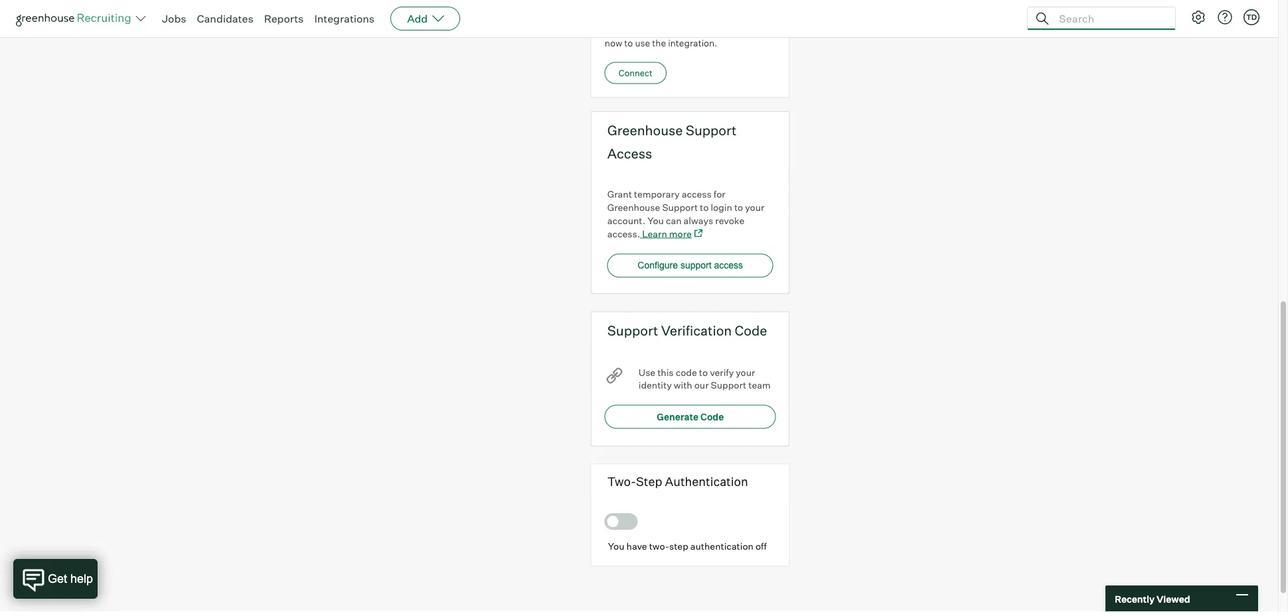 Task type: describe. For each thing, give the bounding box(es) containing it.
candidates link
[[197, 12, 253, 25]]

recently viewed
[[1115, 594, 1190, 605]]

if you use linkedin recruiter, connect now to use the integration.
[[605, 24, 764, 49]]

support verification code
[[607, 323, 767, 339]]

configure image
[[1190, 9, 1206, 25]]

use
[[639, 367, 655, 379]]

integrations
[[314, 12, 375, 25]]

this
[[657, 367, 674, 379]]

use this code to verify your identity with our support team
[[639, 367, 771, 392]]

connect
[[729, 24, 764, 36]]

identity
[[639, 380, 672, 392]]

0 vertical spatial use
[[629, 24, 644, 36]]

you
[[612, 24, 627, 36]]

always
[[684, 215, 713, 227]]

connect link
[[605, 62, 666, 84]]

to up always on the top right of page
[[700, 202, 709, 214]]

our
[[694, 380, 709, 392]]

revoke
[[715, 215, 744, 227]]

support up use
[[607, 323, 658, 339]]

authentication
[[690, 542, 754, 553]]

grant
[[607, 189, 632, 200]]

integration.
[[668, 37, 717, 49]]

add button
[[390, 7, 460, 31]]

access for temporary
[[682, 189, 712, 200]]

reports
[[264, 12, 304, 25]]

to inside use this code to verify your identity with our support team
[[699, 367, 708, 379]]

two-
[[649, 542, 669, 553]]

login
[[711, 202, 732, 214]]

greenhouse inside grant temporary access for greenhouse support to login to your account. you can always revoke access.
[[607, 202, 660, 214]]

code inside button
[[700, 412, 724, 423]]

support inside use this code to verify your identity with our support team
[[711, 380, 746, 392]]

to up revoke on the top
[[734, 202, 743, 214]]

jobs link
[[162, 12, 186, 25]]

support inside 'greenhouse support access'
[[686, 122, 737, 139]]

step
[[669, 542, 688, 553]]

off
[[756, 542, 767, 553]]

reports link
[[264, 12, 304, 25]]

temporary
[[634, 189, 680, 200]]

td button
[[1244, 9, 1260, 25]]

step
[[636, 475, 662, 490]]

generate code button
[[605, 406, 776, 430]]

td
[[1246, 13, 1257, 22]]

access.
[[607, 228, 640, 240]]

with
[[674, 380, 692, 392]]

candidates
[[197, 12, 253, 25]]



Task type: vqa. For each thing, say whether or not it's contained in the screenshot.
"Marketwise"
no



Task type: locate. For each thing, give the bounding box(es) containing it.
support inside grant temporary access for greenhouse support to login to your account. you can always revoke access.
[[662, 202, 698, 214]]

two-step authentication
[[607, 475, 748, 490]]

your inside use this code to verify your identity with our support team
[[736, 367, 755, 379]]

support down verify
[[711, 380, 746, 392]]

0 horizontal spatial access
[[682, 189, 712, 200]]

learn more
[[642, 228, 692, 240]]

access left for
[[682, 189, 712, 200]]

1 vertical spatial you
[[608, 542, 624, 553]]

greenhouse up the account.
[[607, 202, 660, 214]]

can
[[666, 215, 682, 227]]

connect
[[619, 68, 653, 79]]

access right support
[[714, 261, 743, 271]]

if
[[605, 24, 610, 36]]

1 vertical spatial greenhouse
[[607, 202, 660, 214]]

grant temporary access for greenhouse support to login to your account. you can always revoke access.
[[607, 189, 764, 240]]

you inside grant temporary access for greenhouse support to login to your account. you can always revoke access.
[[647, 215, 664, 227]]

authentication
[[665, 475, 748, 490]]

you have two-step authentication off
[[608, 542, 767, 553]]

learn more link
[[640, 228, 702, 240]]

code
[[676, 367, 697, 379]]

team
[[748, 380, 771, 392]]

viewed
[[1157, 594, 1190, 605]]

checkmark image
[[611, 518, 621, 527]]

access
[[682, 189, 712, 200], [714, 261, 743, 271]]

you left have
[[608, 542, 624, 553]]

to inside the if you use linkedin recruiter, connect now to use the integration.
[[624, 37, 633, 49]]

learn
[[642, 228, 667, 240]]

integrations link
[[314, 12, 375, 25]]

code
[[735, 323, 767, 339], [700, 412, 724, 423]]

greenhouse inside 'greenhouse support access'
[[607, 122, 683, 139]]

support up for
[[686, 122, 737, 139]]

more
[[669, 228, 692, 240]]

two-
[[607, 475, 636, 490]]

Search text field
[[1056, 9, 1163, 28]]

0 horizontal spatial code
[[700, 412, 724, 423]]

greenhouse support access
[[607, 122, 737, 162]]

1 vertical spatial use
[[635, 37, 650, 49]]

recruiter,
[[686, 24, 727, 36]]

0 vertical spatial greenhouse
[[607, 122, 683, 139]]

access
[[607, 145, 652, 162]]

1 horizontal spatial you
[[647, 215, 664, 227]]

use right you
[[629, 24, 644, 36]]

for
[[714, 189, 725, 200]]

configure support access button
[[607, 254, 773, 278]]

recently
[[1115, 594, 1155, 605]]

your right the login
[[745, 202, 764, 214]]

have
[[626, 542, 647, 553]]

to up our
[[699, 367, 708, 379]]

1 horizontal spatial access
[[714, 261, 743, 271]]

configure
[[638, 261, 678, 271]]

your up team
[[736, 367, 755, 379]]

support up the can
[[662, 202, 698, 214]]

use
[[629, 24, 644, 36], [635, 37, 650, 49]]

code right verification
[[735, 323, 767, 339]]

0 vertical spatial you
[[647, 215, 664, 227]]

linkedin
[[647, 24, 683, 36]]

0 horizontal spatial you
[[608, 542, 624, 553]]

generate
[[657, 412, 699, 423]]

verification
[[661, 323, 732, 339]]

2 greenhouse from the top
[[607, 202, 660, 214]]

code down our
[[700, 412, 724, 423]]

now
[[605, 37, 622, 49]]

greenhouse up access
[[607, 122, 683, 139]]

support
[[681, 261, 712, 271]]

0 vertical spatial code
[[735, 323, 767, 339]]

to right now
[[624, 37, 633, 49]]

account.
[[607, 215, 645, 227]]

you up learn
[[647, 215, 664, 227]]

td button
[[1241, 7, 1262, 28]]

add
[[407, 12, 428, 25]]

you
[[647, 215, 664, 227], [608, 542, 624, 553]]

to
[[624, 37, 633, 49], [700, 202, 709, 214], [734, 202, 743, 214], [699, 367, 708, 379]]

your inside grant temporary access for greenhouse support to login to your account. you can always revoke access.
[[745, 202, 764, 214]]

greenhouse recruiting image
[[16, 11, 135, 27]]

1 vertical spatial your
[[736, 367, 755, 379]]

greenhouse
[[607, 122, 683, 139], [607, 202, 660, 214]]

the
[[652, 37, 666, 49]]

1 vertical spatial access
[[714, 261, 743, 271]]

verify
[[710, 367, 734, 379]]

use left the
[[635, 37, 650, 49]]

configure support access
[[638, 261, 743, 271]]

1 greenhouse from the top
[[607, 122, 683, 139]]

1 horizontal spatial code
[[735, 323, 767, 339]]

generate code
[[657, 412, 724, 423]]

0 vertical spatial access
[[682, 189, 712, 200]]

access inside grant temporary access for greenhouse support to login to your account. you can always revoke access.
[[682, 189, 712, 200]]

your
[[745, 202, 764, 214], [736, 367, 755, 379]]

support
[[686, 122, 737, 139], [662, 202, 698, 214], [607, 323, 658, 339], [711, 380, 746, 392]]

access inside button
[[714, 261, 743, 271]]

jobs
[[162, 12, 186, 25]]

access for support
[[714, 261, 743, 271]]

1 vertical spatial code
[[700, 412, 724, 423]]

0 vertical spatial your
[[745, 202, 764, 214]]



